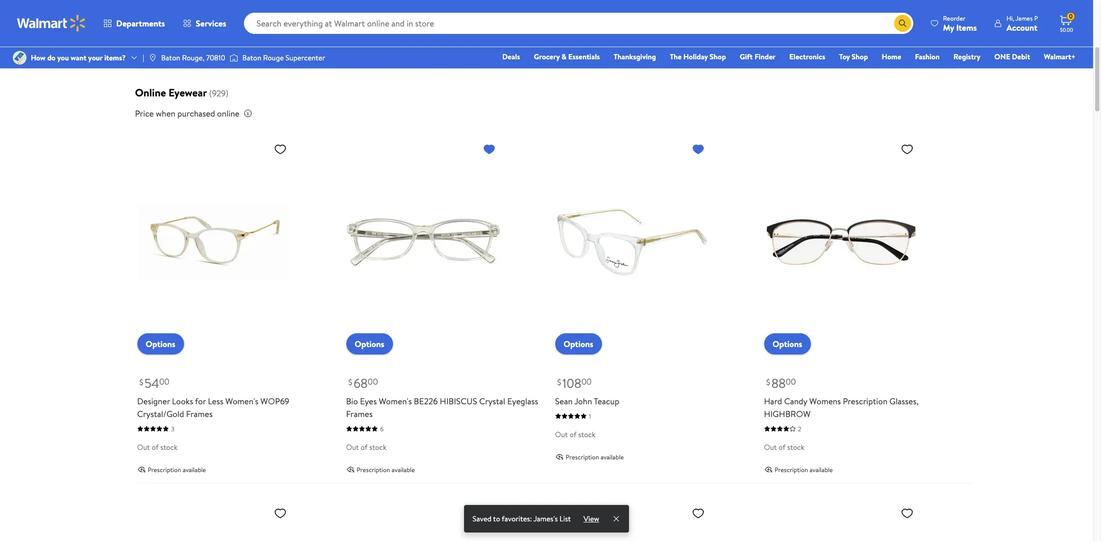 Task type: describe. For each thing, give the bounding box(es) containing it.
remove from favorites list, sean john teacup image
[[692, 143, 705, 156]]

top sellers
[[224, 41, 258, 52]]

online
[[217, 108, 240, 119]]

walmart+
[[1045, 51, 1076, 62]]

vision center
[[538, 41, 582, 52]]

items
[[957, 21, 977, 33]]

stock for 88
[[788, 442, 805, 453]]

of for 108
[[570, 430, 577, 440]]

out for 54
[[137, 442, 150, 453]]

eyeglass frames image
[[286, 0, 324, 39]]

view
[[584, 514, 600, 525]]

view button
[[580, 506, 604, 533]]

deals link
[[498, 51, 525, 63]]

prescription available for 108
[[566, 453, 624, 462]]

close image
[[612, 515, 621, 524]]

deals
[[503, 51, 520, 62]]

$ for 54
[[139, 377, 143, 388]]

designer looks for less women's wop69 crystal/gold frames
[[137, 396, 289, 420]]

prescription for 88
[[775, 466, 809, 475]]

for
[[195, 396, 206, 407]]

 image for how
[[13, 51, 27, 65]]

my
[[944, 21, 955, 33]]

gift finder link
[[735, 51, 781, 63]]

holiday
[[684, 51, 708, 62]]

1 vertical spatial eyewear
[[169, 85, 207, 100]]

highbrow
[[764, 408, 811, 420]]

sean john cateye image
[[764, 503, 918, 542]]

designer
[[137, 396, 170, 407]]

contact lenses link
[[405, 0, 460, 52]]

list
[[560, 514, 571, 525]]

gift
[[740, 51, 753, 62]]

designer looks for less women's wop69 crystal/gold frames image
[[137, 138, 291, 346]]

price
[[135, 108, 154, 119]]

womens
[[810, 396, 841, 407]]

departments button
[[94, 11, 174, 36]]

2 horizontal spatial shop
[[852, 51, 869, 62]]

00 for 88
[[786, 376, 796, 388]]

stock for 108
[[579, 430, 596, 440]]

54
[[145, 374, 159, 393]]

available for 68
[[392, 466, 415, 475]]

$ for 68
[[348, 377, 353, 388]]

shop vision center link
[[150, 0, 205, 60]]

women's inside bio eyes women's be226 hibiscus crystal eyeglass frames
[[379, 396, 412, 407]]

contact
[[408, 41, 435, 52]]

walmart image
[[17, 15, 86, 32]]

one debit link
[[990, 51, 1036, 63]]

out of stock for 88
[[764, 442, 805, 453]]

0
[[1070, 12, 1073, 21]]

eyewear accessories
[[478, 41, 514, 59]]

00 for 108
[[582, 376, 592, 388]]

frames for sunglass frames
[[357, 49, 380, 59]]

crystal/gold
[[137, 408, 184, 420]]

vision center image
[[541, 0, 579, 39]]

options link for 54
[[137, 334, 184, 355]]

you
[[57, 53, 69, 63]]

bio eyes women's be226 hibiscus crystal eyeglass frames
[[346, 396, 539, 420]]

hibiscus
[[440, 396, 477, 407]]

hard candy womens prescription glasses, duet image
[[346, 503, 500, 542]]

6
[[380, 425, 384, 434]]

prescription available image for 88
[[764, 466, 773, 475]]

available for 108
[[601, 453, 624, 462]]

out for 68
[[346, 442, 359, 453]]

1 horizontal spatial center
[[559, 41, 582, 52]]

grocery & essentials
[[534, 51, 600, 62]]

favorites:
[[502, 514, 532, 525]]

price when purchased online
[[135, 108, 240, 119]]

items?
[[104, 53, 126, 63]]

options for 88
[[773, 338, 803, 350]]

$ 54 00
[[139, 374, 170, 393]]

108
[[563, 374, 582, 393]]

shop vision center image
[[158, 0, 197, 39]]

thanksgiving link
[[609, 51, 661, 63]]

prescription for 54
[[148, 466, 181, 475]]

grocery & essentials link
[[529, 51, 605, 63]]

88
[[772, 374, 786, 393]]

the
[[670, 51, 682, 62]]

sunglass frames image
[[349, 0, 388, 39]]

out for 108
[[555, 430, 568, 440]]

|
[[143, 53, 144, 63]]

baton for baton rouge, 70810
[[161, 53, 180, 63]]

thanksgiving
[[614, 51, 656, 62]]

eyes
[[360, 396, 377, 407]]

online eyewear (929)
[[135, 85, 229, 100]]

options link for 108
[[555, 334, 602, 355]]

eyeglass frames
[[279, 41, 330, 52]]

toy
[[840, 51, 850, 62]]

hi, james p account
[[1007, 14, 1039, 33]]

of for 54
[[152, 442, 159, 453]]

Walmart Site-Wide search field
[[244, 13, 914, 34]]

sunglass
[[355, 41, 382, 52]]

prescription available image for 68
[[346, 466, 355, 475]]

prescription for 108
[[566, 453, 599, 462]]

eyeglass inside bio eyes women's be226 hibiscus crystal eyeglass frames
[[508, 396, 539, 407]]

2 vision from the left
[[538, 41, 557, 52]]

essentials
[[569, 51, 600, 62]]

one debit
[[995, 51, 1031, 62]]

walmart+ link
[[1040, 51, 1081, 63]]

services button
[[174, 11, 235, 36]]

available for 88
[[810, 466, 833, 475]]

shop vision center
[[159, 41, 196, 59]]

prescription available for 54
[[148, 466, 206, 475]]

finder
[[755, 51, 776, 62]]

debit
[[1013, 51, 1031, 62]]

68
[[354, 374, 368, 393]]

out of stock for 108
[[555, 430, 596, 440]]

sean john teacup image
[[555, 138, 709, 346]]

wop69
[[261, 396, 289, 407]]

vision inside shop vision center
[[177, 41, 196, 52]]

out for 88
[[764, 442, 777, 453]]

registry
[[954, 51, 981, 62]]

want
[[71, 53, 87, 63]]

sean john teacup
[[555, 396, 620, 407]]

rouge,
[[182, 53, 205, 63]]

toy shop link
[[835, 51, 873, 63]]

home link
[[878, 51, 907, 63]]

options link for 68
[[346, 334, 393, 355]]

hi,
[[1007, 14, 1015, 23]]

online
[[135, 85, 166, 100]]

toy shop
[[840, 51, 869, 62]]

3
[[171, 425, 175, 434]]

add to favorites list, dkny large plastic rectangle image
[[274, 507, 287, 520]]

the holiday shop link
[[666, 51, 731, 63]]

prescription available image
[[137, 466, 146, 475]]

 image for baton
[[149, 54, 157, 62]]

70810
[[206, 53, 225, 63]]

0 $0.00
[[1061, 12, 1074, 33]]

00 for 68
[[368, 376, 378, 388]]

Search search field
[[244, 13, 914, 34]]

frames for 68
[[346, 408, 373, 420]]

hard candy womens prescription glasses, highbrow image
[[764, 138, 918, 346]]

services
[[196, 18, 226, 29]]

remove from favorites list, bio eyes women's be226 hibiscus crystal eyeglass frames image
[[483, 143, 496, 156]]



Task type: vqa. For each thing, say whether or not it's contained in the screenshot.
Santee,
no



Task type: locate. For each thing, give the bounding box(es) containing it.
out up prescription available icon
[[137, 442, 150, 453]]

stock for 54
[[160, 442, 178, 453]]

vision up baton rouge, 70810 in the top left of the page
[[177, 41, 196, 52]]

1 horizontal spatial frames
[[357, 49, 380, 59]]

00 inside $ 68 00
[[368, 376, 378, 388]]

prescription available image
[[555, 453, 564, 462], [346, 466, 355, 475], [764, 466, 773, 475]]

out of stock down the 3
[[137, 442, 178, 453]]

prescription available right prescription available icon
[[148, 466, 206, 475]]

3 options from the left
[[564, 338, 594, 350]]

dkny large plastic rectangle image
[[137, 503, 291, 542]]

0 horizontal spatial frames
[[308, 41, 330, 52]]

out of stock for 68
[[346, 442, 387, 453]]

available for 54
[[183, 466, 206, 475]]

1
[[589, 412, 591, 421]]

prescription for 68
[[357, 466, 390, 475]]

purchased
[[178, 108, 215, 119]]

out down bio in the left of the page
[[346, 442, 359, 453]]

3 $ from the left
[[558, 377, 562, 388]]

4 $ from the left
[[767, 377, 771, 388]]

stock
[[579, 430, 596, 440], [160, 442, 178, 453], [370, 442, 387, 453], [788, 442, 805, 453]]

1 options link from the left
[[137, 334, 184, 355]]

options link up $ 68 00
[[346, 334, 393, 355]]

hard candy womens prescription glasses, highbrow
[[764, 396, 919, 420]]

frames inside bio eyes women's be226 hibiscus crystal eyeglass frames
[[346, 408, 373, 420]]

4 options from the left
[[773, 338, 803, 350]]

shop inside shop vision center
[[159, 41, 175, 52]]

prescription available image for 108
[[555, 453, 564, 462]]

2 options from the left
[[355, 338, 385, 350]]

00 inside $ 54 00
[[159, 376, 170, 388]]

0 horizontal spatial frames
[[186, 408, 213, 420]]

$ inside $ 108 00
[[558, 377, 562, 388]]

$ inside $ 54 00
[[139, 377, 143, 388]]

1 horizontal spatial prescription available image
[[555, 453, 564, 462]]

less
[[208, 396, 224, 407]]

0 horizontal spatial vision
[[177, 41, 196, 52]]

frames inside designer looks for less women's wop69 crystal/gold frames
[[186, 408, 213, 420]]

2 women's from the left
[[379, 396, 412, 407]]

00 inside $ 88 00
[[786, 376, 796, 388]]

vision left &
[[538, 41, 557, 52]]

(929)
[[209, 87, 229, 99]]

john
[[575, 396, 592, 407]]

options up $ 54 00
[[146, 338, 175, 350]]

prescription right prescription available icon
[[148, 466, 181, 475]]

of for 68
[[361, 442, 368, 453]]

women's right less
[[226, 396, 259, 407]]

4 options link from the left
[[764, 334, 811, 355]]

p
[[1035, 14, 1039, 23]]

prescription available down 2
[[775, 466, 833, 475]]

prescription available down 6
[[357, 466, 415, 475]]

out of stock down 2
[[764, 442, 805, 453]]

legal information image
[[244, 109, 252, 118]]

prescription down 2
[[775, 466, 809, 475]]

stock down 2
[[788, 442, 805, 453]]

out down highbrow
[[764, 442, 777, 453]]

add to favorites list, hard candy womens prescription glasses, duet image
[[483, 507, 496, 520]]

 image left how
[[13, 51, 27, 65]]

00 up candy
[[786, 376, 796, 388]]

3 options link from the left
[[555, 334, 602, 355]]

frames for 54
[[186, 408, 213, 420]]

frames down sunglass frames image
[[357, 49, 380, 59]]

00 up designer
[[159, 376, 170, 388]]

options up $ 108 00
[[564, 338, 594, 350]]

accessories
[[478, 49, 514, 59]]

$ for 88
[[767, 377, 771, 388]]

1 horizontal spatial eyeglass
[[508, 396, 539, 407]]

frames down for
[[186, 408, 213, 420]]

gift finder
[[740, 51, 776, 62]]

options link
[[137, 334, 184, 355], [346, 334, 393, 355], [555, 334, 602, 355], [764, 334, 811, 355]]

of for 88
[[779, 442, 786, 453]]

baton rouge supercenter
[[242, 53, 325, 63]]

00
[[159, 376, 170, 388], [368, 376, 378, 388], [582, 376, 592, 388], [786, 376, 796, 388]]

bio eyes unisex be31 yucca crystal eyeglass frames image
[[555, 503, 709, 542]]

how
[[31, 53, 46, 63]]

stock down the 3
[[160, 442, 178, 453]]

add to favorites list, designer looks for less women's wop69 crystal/gold frames image
[[274, 143, 287, 156]]

women's inside designer looks for less women's wop69 crystal/gold frames
[[226, 396, 259, 407]]

departments
[[116, 18, 165, 29]]

1 00 from the left
[[159, 376, 170, 388]]

account
[[1007, 21, 1038, 33]]

saved
[[473, 514, 492, 525]]

prescription available down 1
[[566, 453, 624, 462]]

of down 'crystal/gold'
[[152, 442, 159, 453]]

1 horizontal spatial women's
[[379, 396, 412, 407]]

frames up the supercenter
[[308, 41, 330, 52]]

2 $ from the left
[[348, 377, 353, 388]]

stock down 6
[[370, 442, 387, 453]]

your
[[88, 53, 103, 63]]

options up $ 88 00
[[773, 338, 803, 350]]

of down the "sean"
[[570, 430, 577, 440]]

of down eyes
[[361, 442, 368, 453]]

crystal
[[479, 396, 506, 407]]

options link up $ 54 00
[[137, 334, 184, 355]]

stock for 68
[[370, 442, 387, 453]]

 image
[[13, 51, 27, 65], [149, 54, 157, 62]]

prescription available for 88
[[775, 466, 833, 475]]

eyeglass up baton rouge supercenter
[[279, 41, 307, 52]]

grocery
[[534, 51, 560, 62]]

$ left 88
[[767, 377, 771, 388]]

1 horizontal spatial frames
[[346, 408, 373, 420]]

1 options from the left
[[146, 338, 175, 350]]

options link up $ 108 00
[[555, 334, 602, 355]]

rouge
[[263, 53, 284, 63]]

registry link
[[949, 51, 986, 63]]

prescription down 1
[[566, 453, 599, 462]]

$ left '108'
[[558, 377, 562, 388]]

add to favorites list, bio eyes unisex be31 yucca crystal eyeglass frames image
[[692, 507, 705, 520]]

eyeglass frames link
[[277, 0, 332, 52]]

1 horizontal spatial eyewear
[[482, 41, 509, 52]]

be226
[[414, 396, 438, 407]]

prescription left glasses,
[[843, 396, 888, 407]]

2 options link from the left
[[346, 334, 393, 355]]

top sellers image
[[222, 0, 260, 39]]

options for 54
[[146, 338, 175, 350]]

to
[[493, 514, 500, 525]]

4 00 from the left
[[786, 376, 796, 388]]

baton left rouge, at the left of page
[[161, 53, 180, 63]]

00 up eyes
[[368, 376, 378, 388]]

james's
[[534, 514, 558, 525]]

options up $ 68 00
[[355, 338, 385, 350]]

1 vertical spatial eyeglass
[[508, 396, 539, 407]]

options link for 88
[[764, 334, 811, 355]]

options for 108
[[564, 338, 594, 350]]

1 $ from the left
[[139, 377, 143, 388]]

0 horizontal spatial women's
[[226, 396, 259, 407]]

out of stock down 1
[[555, 430, 596, 440]]

$ left 68
[[348, 377, 353, 388]]

james
[[1016, 14, 1033, 23]]

$0.00
[[1061, 26, 1074, 33]]

shop right holiday on the right of the page
[[710, 51, 726, 62]]

the holiday shop
[[670, 51, 726, 62]]

bio
[[346, 396, 358, 407]]

top sellers link
[[214, 0, 269, 52]]

eyewear
[[482, 41, 509, 52], [169, 85, 207, 100]]

candy
[[785, 396, 808, 407]]

center inside shop vision center
[[166, 49, 189, 59]]

00 inside $ 108 00
[[582, 376, 592, 388]]

vision center link
[[532, 0, 587, 52]]

0 horizontal spatial shop
[[159, 41, 175, 52]]

$ inside $ 68 00
[[348, 377, 353, 388]]

women's
[[226, 396, 259, 407], [379, 396, 412, 407]]

sellers
[[238, 41, 258, 52]]

0 horizontal spatial prescription available image
[[346, 466, 355, 475]]

00 up sean john teacup
[[582, 376, 592, 388]]

0 vertical spatial eyeglass
[[279, 41, 307, 52]]

shop right toy
[[852, 51, 869, 62]]

options for 68
[[355, 338, 385, 350]]

of down highbrow
[[779, 442, 786, 453]]

supercenter
[[286, 53, 325, 63]]

0 horizontal spatial  image
[[13, 51, 27, 65]]

1 baton from the left
[[161, 53, 180, 63]]

eyewear accessories image
[[477, 0, 515, 39]]

2 horizontal spatial prescription available image
[[764, 466, 773, 475]]

frames for eyeglass frames
[[308, 41, 330, 52]]

1 horizontal spatial  image
[[149, 54, 157, 62]]

hard
[[764, 396, 783, 407]]

prescription available
[[566, 453, 624, 462], [148, 466, 206, 475], [357, 466, 415, 475], [775, 466, 833, 475]]

reorder my items
[[944, 14, 977, 33]]

prescription inside hard candy womens prescription glasses, highbrow
[[843, 396, 888, 407]]

out down the "sean"
[[555, 430, 568, 440]]

2 baton from the left
[[242, 53, 261, 63]]

shop
[[159, 41, 175, 52], [710, 51, 726, 62], [852, 51, 869, 62]]

baton
[[161, 53, 180, 63], [242, 53, 261, 63]]

2 00 from the left
[[368, 376, 378, 388]]

looks
[[172, 396, 193, 407]]

1 women's from the left
[[226, 396, 259, 407]]

options link up $ 88 00
[[764, 334, 811, 355]]

0 horizontal spatial center
[[166, 49, 189, 59]]

1 horizontal spatial vision
[[538, 41, 557, 52]]

fashion link
[[911, 51, 945, 63]]

1 horizontal spatial shop
[[710, 51, 726, 62]]

how do you want your items?
[[31, 53, 126, 63]]

search icon image
[[899, 19, 907, 28]]

$ inside $ 88 00
[[767, 377, 771, 388]]

eyeglass right the crystal
[[508, 396, 539, 407]]

sunglass frames
[[355, 41, 382, 59]]

0 horizontal spatial eyewear
[[169, 85, 207, 100]]

one
[[995, 51, 1011, 62]]

$ for 108
[[558, 377, 562, 388]]

women's right eyes
[[379, 396, 412, 407]]

out of stock
[[555, 430, 596, 440], [137, 442, 178, 453], [346, 442, 387, 453], [764, 442, 805, 453]]

baton for baton rouge supercenter
[[242, 53, 261, 63]]

contact lenses
[[408, 41, 456, 52]]

&
[[562, 51, 567, 62]]

out of stock for 54
[[137, 442, 178, 453]]

electronics link
[[785, 51, 831, 63]]

frames down bio in the left of the page
[[346, 408, 373, 420]]

1 frames from the left
[[186, 408, 213, 420]]

fashion
[[916, 51, 940, 62]]

$ left 54
[[139, 377, 143, 388]]

center
[[559, 41, 582, 52], [166, 49, 189, 59]]

0 horizontal spatial baton
[[161, 53, 180, 63]]

electronics
[[790, 51, 826, 62]]

shop up baton rouge, 70810 in the top left of the page
[[159, 41, 175, 52]]

1 horizontal spatial baton
[[242, 53, 261, 63]]

stock down 1
[[579, 430, 596, 440]]

$ 108 00
[[558, 374, 592, 393]]

add to favorites list, hard candy womens prescription glasses, highbrow image
[[901, 143, 914, 156]]

options
[[146, 338, 175, 350], [355, 338, 385, 350], [564, 338, 594, 350], [773, 338, 803, 350]]

3 00 from the left
[[582, 376, 592, 388]]

out of stock down 6
[[346, 442, 387, 453]]

add to favorites list, sean john cateye image
[[901, 507, 914, 520]]

1 vision from the left
[[177, 41, 196, 52]]

baton down sellers
[[242, 53, 261, 63]]

0 horizontal spatial eyeglass
[[279, 41, 307, 52]]

00 for 54
[[159, 376, 170, 388]]

2
[[798, 425, 802, 434]]

$ 68 00
[[348, 374, 378, 393]]

frames inside sunglass frames
[[357, 49, 380, 59]]

 image right |
[[149, 54, 157, 62]]

eyewear accessories link
[[468, 0, 524, 60]]

2 frames from the left
[[346, 408, 373, 420]]

eyewear inside eyewear accessories
[[482, 41, 509, 52]]

prescription down 6
[[357, 466, 390, 475]]

when
[[156, 108, 176, 119]]

 image
[[230, 53, 238, 63]]

prescription available for 68
[[357, 466, 415, 475]]

0 vertical spatial eyewear
[[482, 41, 509, 52]]

contact lenses image
[[413, 0, 451, 39]]

bio eyes women's be226 hibiscus crystal eyeglass frames image
[[346, 138, 500, 346]]



